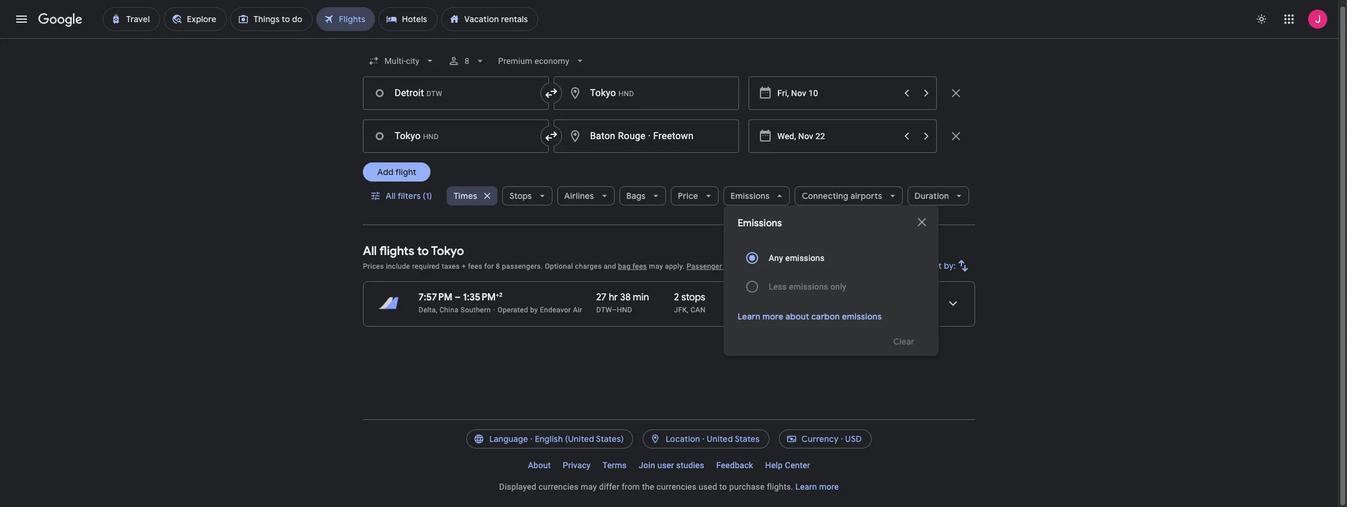 Task type: describe. For each thing, give the bounding box(es) containing it.
operated by endeavor air
[[498, 306, 583, 315]]

join user studies
[[639, 461, 705, 471]]

flight
[[396, 167, 417, 178]]

sort by: button
[[921, 252, 976, 281]]

tokyo
[[431, 244, 464, 259]]

(united
[[565, 434, 595, 445]]

add
[[378, 167, 394, 178]]

1 horizontal spatial may
[[649, 263, 663, 271]]

can
[[691, 306, 706, 315]]

emissions option group
[[738, 244, 925, 302]]

terms
[[603, 461, 627, 471]]

help center
[[766, 461, 811, 471]]

airlines button
[[557, 182, 615, 211]]

all for all filters (1)
[[386, 191, 396, 202]]

taxes
[[442, 263, 460, 271]]

bags button
[[620, 182, 666, 211]]

less emissions only
[[769, 282, 847, 292]]

emissions button
[[724, 182, 790, 211]]

any
[[769, 254, 784, 263]]

1 vertical spatial to
[[720, 483, 728, 492]]

delta,
[[419, 306, 438, 315]]

8 inside popup button
[[465, 56, 470, 66]]

center
[[785, 461, 811, 471]]

times
[[454, 191, 478, 202]]

Departure time: 7:57 PM. text field
[[419, 292, 453, 304]]

english (united states)
[[535, 434, 624, 445]]

studies
[[677, 461, 705, 471]]

user
[[658, 461, 674, 471]]

air
[[573, 306, 583, 315]]

2 fees from the left
[[633, 263, 647, 271]]

bag
[[618, 263, 631, 271]]

connecting
[[802, 191, 849, 202]]

jfk
[[674, 306, 687, 315]]

1 fees from the left
[[468, 263, 483, 271]]

baton
[[590, 130, 616, 142]]

emissions for any
[[786, 254, 825, 263]]

stops
[[510, 191, 532, 202]]

location
[[666, 434, 701, 445]]

stops
[[682, 292, 706, 304]]

help center link
[[760, 456, 817, 476]]

,
[[687, 306, 689, 315]]

learn more link
[[796, 483, 839, 492]]

less
[[769, 282, 787, 292]]

all for all flights to tokyo
[[363, 244, 377, 259]]

flights.
[[767, 483, 794, 492]]

apply.
[[665, 263, 685, 271]]

Arrival time: 1:35 PM on  Sunday, November 12. text field
[[463, 291, 503, 304]]

38
[[621, 292, 631, 304]]

privacy
[[563, 461, 591, 471]]

passenger
[[687, 263, 722, 271]]

currency
[[802, 434, 839, 445]]

filters
[[398, 191, 421, 202]]

the
[[643, 483, 655, 492]]

terms link
[[597, 456, 633, 476]]

2 inside 7:57 pm – 1:35 pm + 2
[[500, 291, 503, 299]]

co
[[797, 292, 812, 304]]

12,211
[[758, 292, 782, 304]]

main menu image
[[14, 12, 29, 26]]

required
[[412, 263, 440, 271]]

Departure text field
[[778, 77, 897, 109]]

emissions for less
[[789, 282, 829, 292]]

about
[[786, 312, 810, 322]]

2 vertical spatial emissions
[[842, 312, 882, 322]]

include
[[386, 263, 410, 271]]

states
[[735, 434, 760, 445]]

add flight
[[378, 167, 417, 178]]

freetown
[[654, 130, 694, 142]]

for
[[485, 263, 494, 271]]

total duration 27 hr 38 min. element
[[597, 292, 674, 306]]

sort by:
[[926, 261, 957, 272]]

all filters (1) button
[[363, 182, 442, 211]]

1 currencies from the left
[[539, 483, 579, 492]]

+ inside 7:57 pm – 1:35 pm + 2
[[496, 291, 500, 299]]

bags
[[627, 191, 646, 202]]

Departure text field
[[778, 120, 897, 153]]

7:57 pm
[[419, 292, 453, 304]]

endeavor
[[540, 306, 571, 315]]

learn more about carbon emissions
[[738, 312, 882, 322]]

bag fees button
[[618, 263, 647, 271]]

sort
[[926, 261, 943, 272]]

only
[[831, 282, 847, 292]]

prices
[[363, 263, 384, 271]]

add flight button
[[363, 163, 431, 182]]

displayed currencies may differ from the currencies used to purchase flights. learn more
[[499, 483, 839, 492]]

flight details. leaves detroit metropolitan wayne county airport at 7:57 pm on friday, november 10 and arrives at haneda airport at 1:35 pm on sunday, november 12. image
[[939, 290, 968, 318]]

1 vertical spatial may
[[581, 483, 597, 492]]

china
[[440, 306, 459, 315]]

swap origin and destination. image for departure text box
[[544, 86, 559, 101]]

remove flight from tokyo to baton rouge or freetown on wed, nov 22 image
[[949, 129, 964, 144]]

flights
[[380, 244, 415, 259]]

optional
[[545, 263, 573, 271]]



Task type: vqa. For each thing, say whether or not it's contained in the screenshot.
Shopping Button
no



Task type: locate. For each thing, give the bounding box(es) containing it.
all up "prices"
[[363, 244, 377, 259]]

1 swap origin and destination. image from the top
[[544, 86, 559, 101]]

27
[[597, 292, 607, 304]]

1 vertical spatial emissions
[[789, 282, 829, 292]]

emissions right price popup button
[[731, 191, 770, 202]]

1 vertical spatial swap origin and destination. image
[[544, 129, 559, 144]]

1 horizontal spatial currencies
[[657, 483, 697, 492]]

2 inside 12,211 kg co 2
[[812, 296, 816, 306]]

– down hr
[[612, 306, 617, 315]]

feedback
[[717, 461, 754, 471]]

1 vertical spatial more
[[820, 483, 839, 492]]

more down the currency
[[820, 483, 839, 492]]

0 vertical spatial +
[[462, 263, 466, 271]]

price button
[[671, 182, 719, 211]]

1 horizontal spatial +
[[496, 291, 500, 299]]

passenger assistance button
[[687, 263, 761, 271]]

0 horizontal spatial all
[[363, 244, 377, 259]]

0 horizontal spatial 2
[[500, 291, 503, 299]]

1 vertical spatial +
[[496, 291, 500, 299]]

·
[[648, 130, 651, 142]]

1 vertical spatial –
[[612, 306, 617, 315]]

1 vertical spatial learn
[[796, 483, 818, 492]]

+ right taxes
[[462, 263, 466, 271]]

min
[[633, 292, 649, 304]]

swap origin and destination. image for departure text field
[[544, 129, 559, 144]]

all
[[386, 191, 396, 202], [363, 244, 377, 259]]

1 vertical spatial emissions
[[738, 218, 783, 230]]

2 currencies from the left
[[657, 483, 697, 492]]

all flights to tokyo
[[363, 244, 464, 259]]

to right the used
[[720, 483, 728, 492]]

more down 12,211
[[763, 312, 784, 322]]

0 vertical spatial learn
[[738, 312, 761, 322]]

operated
[[498, 306, 529, 315]]

2 up "operated"
[[500, 291, 503, 299]]

and
[[604, 263, 617, 271]]

0 horizontal spatial 8
[[465, 56, 470, 66]]

assistance
[[724, 263, 761, 271]]

swap origin and destination. image
[[544, 86, 559, 101], [544, 129, 559, 144]]

remove flight from detroit to tokyo on fri, nov 10 image
[[949, 86, 964, 101]]

join user studies link
[[633, 456, 711, 476]]

1 vertical spatial 8
[[496, 263, 500, 271]]

None search field
[[363, 47, 976, 357]]

1 horizontal spatial to
[[720, 483, 728, 492]]

2 down less emissions only
[[812, 296, 816, 306]]

0 vertical spatial all
[[386, 191, 396, 202]]

0 horizontal spatial learn
[[738, 312, 761, 322]]

stops button
[[503, 182, 553, 211]]

duration button
[[908, 182, 970, 211]]

currencies down join user studies
[[657, 483, 697, 492]]

charges
[[575, 263, 602, 271]]

from
[[622, 483, 640, 492]]

0 vertical spatial swap origin and destination. image
[[544, 86, 559, 101]]

to
[[417, 244, 429, 259], [720, 483, 728, 492]]

– inside 27 hr 38 min dtw – hnd
[[612, 306, 617, 315]]

learn down 12,211
[[738, 312, 761, 322]]

emissions inside popup button
[[731, 191, 770, 202]]

1 horizontal spatial –
[[612, 306, 617, 315]]

differ
[[599, 483, 620, 492]]

+
[[462, 263, 466, 271], [496, 291, 500, 299]]

0 horizontal spatial –
[[455, 292, 461, 304]]

displayed
[[499, 483, 537, 492]]

8 button
[[444, 47, 491, 75]]

layover (1 of 2) is a 2 hr 11 min layover at john f. kennedy international airport in new york. layover (2 of 2) is a 3 hr 15 min layover at guangzhou baiyun international airport in guangzhou. element
[[674, 306, 752, 315]]

all filters (1)
[[386, 191, 432, 202]]

by
[[530, 306, 538, 315]]

usd
[[846, 434, 862, 445]]

airports
[[851, 191, 883, 202]]

27 hr 38 min dtw – hnd
[[597, 292, 649, 315]]

united states
[[707, 434, 760, 445]]

1 vertical spatial all
[[363, 244, 377, 259]]

+ up "operated"
[[496, 291, 500, 299]]

currencies
[[539, 483, 579, 492], [657, 483, 697, 492]]

0 horizontal spatial +
[[462, 263, 466, 271]]

1 horizontal spatial learn
[[796, 483, 818, 492]]

1:35 pm
[[463, 292, 496, 304]]

2 horizontal spatial 2
[[812, 296, 816, 306]]

may
[[649, 263, 663, 271], [581, 483, 597, 492]]

airlines
[[565, 191, 594, 202]]

8
[[465, 56, 470, 66], [496, 263, 500, 271]]

0 vertical spatial may
[[649, 263, 663, 271]]

help
[[766, 461, 783, 471]]

– inside 7:57 pm – 1:35 pm + 2
[[455, 292, 461, 304]]

hr
[[609, 292, 618, 304]]

1 horizontal spatial fees
[[633, 263, 647, 271]]

used
[[699, 483, 718, 492]]

None text field
[[554, 77, 740, 110], [363, 120, 549, 153], [554, 77, 740, 110], [363, 120, 549, 153]]

2 stops flight. element
[[674, 292, 706, 306]]

0 vertical spatial emissions
[[786, 254, 825, 263]]

learn more about carbon emissions link
[[738, 312, 882, 322]]

2 swap origin and destination. image from the top
[[544, 129, 559, 144]]

united
[[707, 434, 733, 445]]

– up delta, china southern
[[455, 292, 461, 304]]

prices include required taxes + fees for 8 passengers. optional charges and bag fees may apply. passenger assistance
[[363, 263, 761, 271]]

all inside all filters (1) button
[[386, 191, 396, 202]]

None text field
[[363, 77, 549, 110], [554, 120, 740, 153], [363, 77, 549, 110], [554, 120, 740, 153]]

to up required
[[417, 244, 429, 259]]

change appearance image
[[1248, 5, 1277, 34]]

hnd
[[617, 306, 633, 315]]

times button
[[447, 182, 498, 211]]

2 up jfk in the right bottom of the page
[[674, 292, 680, 304]]

12,211 kg co 2
[[758, 292, 816, 306]]

1 horizontal spatial more
[[820, 483, 839, 492]]

1 horizontal spatial 8
[[496, 263, 500, 271]]

delta, china southern
[[419, 306, 491, 315]]

0 horizontal spatial more
[[763, 312, 784, 322]]

dtw
[[597, 306, 612, 315]]

carbon
[[812, 312, 840, 322]]

2
[[500, 291, 503, 299], [674, 292, 680, 304], [812, 296, 816, 306]]

close dialog image
[[915, 215, 930, 230]]

fees left the for
[[468, 263, 483, 271]]

leaves detroit metropolitan wayne county airport at 7:57 pm on friday, november 10 and arrives at haneda airport at 1:35 pm on sunday, november 12. element
[[419, 291, 503, 304]]

privacy link
[[557, 456, 597, 476]]

0 vertical spatial more
[[763, 312, 784, 322]]

duration
[[915, 191, 950, 202]]

1 horizontal spatial 2
[[674, 292, 680, 304]]

states)
[[596, 434, 624, 445]]

0 horizontal spatial to
[[417, 244, 429, 259]]

7:57 pm – 1:35 pm + 2
[[419, 291, 503, 304]]

2 stops jfk , can
[[674, 292, 706, 315]]

may left apply.
[[649, 263, 663, 271]]

about
[[528, 461, 551, 471]]

learn down center
[[796, 483, 818, 492]]

join
[[639, 461, 656, 471]]

may left differ
[[581, 483, 597, 492]]

passengers.
[[502, 263, 543, 271]]

None field
[[363, 50, 441, 72], [494, 50, 592, 72], [363, 50, 441, 72], [494, 50, 592, 72]]

none search field containing emissions
[[363, 47, 976, 357]]

emissions
[[731, 191, 770, 202], [738, 218, 783, 230]]

emissions down emissions popup button in the right of the page
[[738, 218, 783, 230]]

0 vertical spatial to
[[417, 244, 429, 259]]

all left filters
[[386, 191, 396, 202]]

english
[[535, 434, 563, 445]]

0 horizontal spatial currencies
[[539, 483, 579, 492]]

currencies down privacy
[[539, 483, 579, 492]]

fees
[[468, 263, 483, 271], [633, 263, 647, 271]]

0 horizontal spatial may
[[581, 483, 597, 492]]

about link
[[522, 456, 557, 476]]

0 horizontal spatial fees
[[468, 263, 483, 271]]

connecting airports
[[802, 191, 883, 202]]

any emissions
[[769, 254, 825, 263]]

kg
[[784, 292, 795, 304]]

0 vertical spatial –
[[455, 292, 461, 304]]

learn
[[738, 312, 761, 322], [796, 483, 818, 492]]

southern
[[461, 306, 491, 315]]

 image
[[493, 306, 496, 315]]

0 vertical spatial emissions
[[731, 191, 770, 202]]

fees right bag
[[633, 263, 647, 271]]

1 horizontal spatial all
[[386, 191, 396, 202]]

baton rouge · freetown
[[590, 130, 694, 142]]

2 inside 2 stops jfk , can
[[674, 292, 680, 304]]

0 vertical spatial 8
[[465, 56, 470, 66]]



